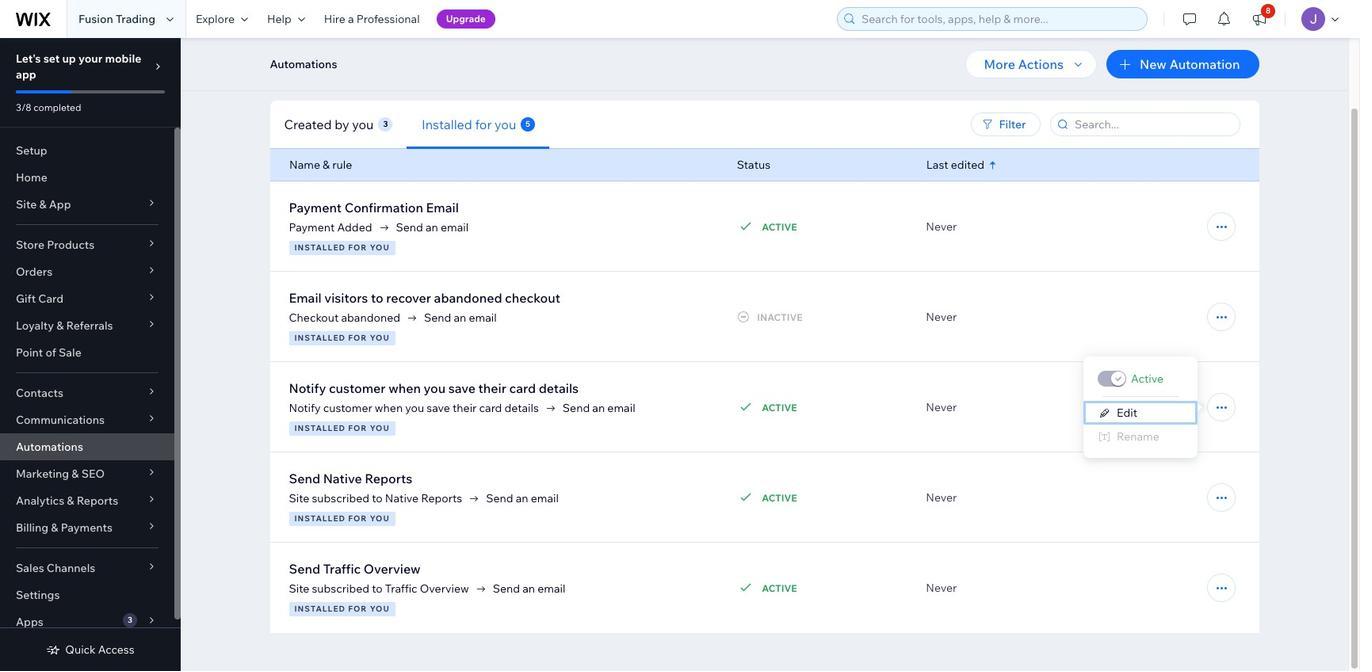 Task type: vqa. For each thing, say whether or not it's contained in the screenshot.
MARKETING
yes



Task type: locate. For each thing, give the bounding box(es) containing it.
0 horizontal spatial email
[[289, 290, 322, 306]]

email for notify customer when you save their card details
[[608, 401, 635, 415]]

2 payment from the top
[[289, 220, 335, 235]]

notify customer when you save their card details
[[289, 381, 579, 396], [289, 401, 539, 415]]

recover
[[386, 290, 431, 306]]

3 you from the top
[[370, 423, 390, 434]]

& left rule
[[322, 158, 330, 172]]

1 payment from the top
[[289, 200, 342, 216]]

you
[[370, 243, 390, 253], [370, 333, 390, 343], [370, 423, 390, 434], [370, 514, 390, 524], [370, 604, 390, 614]]

2 notify from the top
[[289, 401, 321, 415]]

for down added
[[348, 243, 367, 253]]

0 vertical spatial notify
[[289, 381, 326, 396]]

1 subscribed from the top
[[312, 492, 370, 506]]

loyalty & referrals button
[[0, 312, 174, 339]]

5 installed from the top
[[295, 604, 346, 614]]

& up billing & payments
[[67, 494, 74, 508]]

sales channels button
[[0, 555, 174, 582]]

1 horizontal spatial your
[[1180, 58, 1204, 72]]

0 vertical spatial to
[[371, 290, 383, 306]]

1 vertical spatial when
[[375, 401, 403, 415]]

native up site subscribed to native reports
[[323, 471, 362, 487]]

traffic up site subscribed to traffic overview at the left bottom of the page
[[323, 561, 361, 577]]

0 vertical spatial their
[[479, 381, 507, 396]]

3 never from the top
[[926, 400, 957, 415]]

you down site subscribed to traffic overview at the left bottom of the page
[[370, 604, 390, 614]]

& inside dropdown button
[[56, 319, 64, 333]]

0 vertical spatial subscribed
[[312, 492, 370, 506]]

installed down "payment added" in the left top of the page
[[295, 243, 346, 253]]

installed for confirmation
[[295, 243, 346, 253]]

1 vertical spatial traffic
[[385, 582, 417, 596]]

0 horizontal spatial card
[[479, 401, 502, 415]]

send an email for payment confirmation email
[[396, 220, 469, 235]]

1 active from the top
[[762, 221, 797, 233]]

2 subscribed from the top
[[312, 582, 370, 596]]

when
[[389, 381, 421, 396], [375, 401, 403, 415]]

& right loyalty
[[56, 319, 64, 333]]

gift
[[16, 292, 36, 306]]

& left app
[[39, 197, 46, 212]]

email visitors to recover abandoned checkout
[[289, 290, 560, 306]]

installed down send native reports
[[295, 514, 346, 524]]

tab list containing created by you
[[270, 100, 771, 149]]

manage your quotas button
[[1121, 53, 1259, 77]]

you down checkout abandoned
[[370, 333, 390, 343]]

active for send native reports
[[762, 492, 797, 504]]

0 vertical spatial email
[[426, 200, 459, 216]]

native
[[323, 471, 362, 487], [385, 492, 419, 506]]

0 vertical spatial site
[[16, 197, 37, 212]]

5 installed for you from the top
[[295, 604, 390, 614]]

gift card
[[16, 292, 64, 306]]

for up send native reports
[[348, 423, 367, 434]]

0 horizontal spatial 3
[[128, 615, 132, 625]]

billing & payments button
[[0, 514, 174, 541]]

8
[[1266, 6, 1271, 16]]

& for marketing
[[72, 467, 79, 481]]

0 horizontal spatial reports
[[77, 494, 118, 508]]

to right visitors
[[371, 290, 383, 306]]

1 horizontal spatial reports
[[365, 471, 412, 487]]

installed for you for traffic
[[295, 604, 390, 614]]

1 vertical spatial email
[[289, 290, 322, 306]]

payment added
[[289, 220, 372, 235]]

3 installed from the top
[[295, 423, 346, 434]]

sales
[[16, 561, 44, 576]]

referrals
[[66, 319, 113, 333]]

your
[[270, 58, 301, 76], [1180, 58, 1204, 72]]

hire
[[324, 12, 346, 26]]

2 active from the top
[[762, 402, 797, 413]]

1 horizontal spatial 3
[[383, 119, 388, 129]]

send for email visitors to recover abandoned checkout
[[424, 311, 451, 325]]

abandoned right recover
[[434, 290, 502, 306]]

& for name
[[322, 158, 330, 172]]

4 active from the top
[[762, 582, 797, 594]]

point of sale link
[[0, 339, 174, 366]]

5 you from the top
[[370, 604, 390, 614]]

payment confirmation email
[[289, 200, 459, 216]]

1 horizontal spatial automations
[[270, 57, 337, 71]]

installed for you up send native reports
[[295, 423, 390, 434]]

more actions button
[[965, 50, 1097, 78]]

settings
[[16, 588, 60, 602]]

3 installed for you from the top
[[295, 423, 390, 434]]

4 never from the top
[[926, 491, 957, 505]]

Search... field
[[1070, 113, 1235, 136]]

of
[[46, 346, 56, 360]]

5 for from the top
[[348, 604, 367, 614]]

1 vertical spatial site
[[289, 492, 309, 506]]

automations down the help "button"
[[270, 57, 337, 71]]

reports inside dropdown button
[[77, 494, 118, 508]]

installed for you down site subscribed to native reports
[[295, 514, 390, 524]]

1 never from the top
[[926, 220, 957, 234]]

1 horizontal spatial abandoned
[[434, 290, 502, 306]]

4 installed from the top
[[295, 514, 346, 524]]

email right confirmation
[[426, 200, 459, 216]]

4 for from the top
[[348, 514, 367, 524]]

0 horizontal spatial your
[[270, 58, 301, 76]]

0 vertical spatial traffic
[[323, 561, 361, 577]]

reports
[[365, 471, 412, 487], [421, 492, 462, 506], [77, 494, 118, 508]]

fusion
[[78, 12, 113, 26]]

sale
[[59, 346, 81, 360]]

native down send native reports
[[385, 492, 419, 506]]

confirmation
[[345, 200, 423, 216]]

active for notify customer when you save their card details
[[762, 402, 797, 413]]

Search for tools, apps, help & more... field
[[857, 8, 1142, 30]]

marketing
[[16, 467, 69, 481]]

0 vertical spatial automations
[[270, 57, 337, 71]]

active for payment confirmation email
[[762, 221, 797, 233]]

trading
[[116, 12, 155, 26]]

email up checkout
[[289, 290, 322, 306]]

0 vertical spatial notify customer when you save their card details
[[289, 381, 579, 396]]

1 vertical spatial notify customer when you save their card details
[[289, 401, 539, 415]]

subscribed down send native reports
[[312, 492, 370, 506]]

1 horizontal spatial card
[[509, 381, 536, 396]]

traffic down send traffic overview
[[385, 582, 417, 596]]

0 horizontal spatial abandoned
[[341, 311, 400, 325]]

site inside popup button
[[16, 197, 37, 212]]

2 you from the top
[[370, 333, 390, 343]]

0 vertical spatial 3
[[383, 119, 388, 129]]

analytics & reports button
[[0, 488, 174, 514]]

menu
[[1084, 366, 1198, 449]]

an for payment confirmation email
[[426, 220, 438, 235]]

3 inside sidebar element
[[128, 615, 132, 625]]

& left seo
[[72, 467, 79, 481]]

let's set up your mobile app
[[16, 52, 141, 82]]

1 vertical spatial to
[[372, 492, 383, 506]]

3 up access
[[128, 615, 132, 625]]

home
[[16, 170, 47, 185]]

0 horizontal spatial their
[[453, 401, 477, 415]]

automations for automations button
[[270, 57, 337, 71]]

site down send native reports
[[289, 492, 309, 506]]

send
[[396, 220, 423, 235], [424, 311, 451, 325], [563, 401, 590, 415], [289, 471, 320, 487], [486, 492, 513, 506], [289, 561, 320, 577], [493, 582, 520, 596]]

installed for you down "payment added" in the left top of the page
[[295, 243, 390, 253]]

installed for traffic
[[295, 604, 346, 614]]

automations inside sidebar element
[[16, 440, 83, 454]]

an for send traffic overview
[[523, 582, 535, 596]]

for for native
[[348, 514, 367, 524]]

save
[[449, 381, 476, 396], [427, 401, 450, 415]]

1 notify customer when you save their card details from the top
[[289, 381, 579, 396]]

checkout
[[289, 311, 339, 325]]

payment left added
[[289, 220, 335, 235]]

an
[[426, 220, 438, 235], [454, 311, 466, 325], [592, 401, 605, 415], [516, 492, 528, 506], [523, 582, 535, 596]]

customer up send native reports
[[323, 401, 372, 415]]

you for customer
[[370, 423, 390, 434]]

mobile
[[105, 52, 141, 66]]

0 vertical spatial when
[[389, 381, 421, 396]]

active
[[1131, 372, 1164, 386]]

1 notify from the top
[[289, 381, 326, 396]]

automations
[[304, 58, 390, 76]]

you down site subscribed to native reports
[[370, 514, 390, 524]]

1 for from the top
[[348, 243, 367, 253]]

0 vertical spatial native
[[323, 471, 362, 487]]

for for visitors
[[348, 333, 367, 343]]

billing
[[16, 521, 48, 535]]

never for payment confirmation email
[[926, 220, 957, 234]]

site down send traffic overview
[[289, 582, 309, 596]]

5
[[526, 119, 530, 129]]

quick
[[65, 643, 96, 657]]

you up send native reports
[[370, 423, 390, 434]]

1 vertical spatial payment
[[289, 220, 335, 235]]

2 your from the left
[[1180, 58, 1204, 72]]

2 installed from the top
[[295, 333, 346, 343]]

installed for you for customer
[[295, 423, 390, 434]]

tab list
[[270, 100, 771, 149]]

installed down checkout
[[295, 333, 346, 343]]

reports for analytics & reports
[[77, 494, 118, 508]]

installed up send native reports
[[295, 423, 346, 434]]

to for recover
[[371, 290, 383, 306]]

automations for "automations" link
[[16, 440, 83, 454]]

overview
[[364, 561, 421, 577], [420, 582, 469, 596]]

3 inside tab list
[[383, 119, 388, 129]]

to down send native reports
[[372, 492, 383, 506]]

edited
[[951, 158, 984, 172]]

automations
[[270, 57, 337, 71], [16, 440, 83, 454]]

3 for from the top
[[348, 423, 367, 434]]

1 vertical spatial automations
[[16, 440, 83, 454]]

upgrade
[[446, 13, 486, 25]]

name
[[289, 158, 320, 172]]

4 you from the top
[[370, 514, 390, 524]]

1 vertical spatial native
[[385, 492, 419, 506]]

1 vertical spatial 3
[[128, 615, 132, 625]]

abandoned
[[434, 290, 502, 306], [341, 311, 400, 325]]

automations inside button
[[270, 57, 337, 71]]

2 vertical spatial site
[[289, 582, 309, 596]]

3 right by on the top left of the page
[[383, 119, 388, 129]]

last edited
[[926, 158, 984, 172]]

0 horizontal spatial automations
[[16, 440, 83, 454]]

active
[[762, 221, 797, 233], [762, 402, 797, 413], [762, 492, 797, 504], [762, 582, 797, 594]]

sales channels
[[16, 561, 95, 576]]

for down checkout abandoned
[[348, 333, 367, 343]]

details
[[539, 381, 579, 396], [505, 401, 539, 415]]

4 installed for you from the top
[[295, 514, 390, 524]]

for
[[348, 243, 367, 253], [348, 333, 367, 343], [348, 423, 367, 434], [348, 514, 367, 524], [348, 604, 367, 614]]

sidebar element
[[0, 38, 181, 671]]

& inside popup button
[[39, 197, 46, 212]]

2 installed for you from the top
[[295, 333, 390, 343]]

site & app button
[[0, 191, 174, 218]]

1 vertical spatial subscribed
[[312, 582, 370, 596]]

never
[[926, 220, 957, 234], [926, 310, 957, 324], [926, 400, 957, 415], [926, 491, 957, 505], [926, 581, 957, 595]]

you for confirmation
[[370, 243, 390, 253]]

0 vertical spatial details
[[539, 381, 579, 396]]

payment up "payment added" in the left top of the page
[[289, 200, 342, 216]]

installed for you for visitors
[[295, 333, 390, 343]]

access
[[98, 643, 134, 657]]

installed for you
[[295, 243, 390, 253], [295, 333, 390, 343], [295, 423, 390, 434], [295, 514, 390, 524], [295, 604, 390, 614]]

name & rule
[[289, 158, 352, 172]]

to down send traffic overview
[[372, 582, 383, 596]]

a
[[348, 12, 354, 26]]

subscribed down send traffic overview
[[312, 582, 370, 596]]

1 vertical spatial details
[[505, 401, 539, 415]]

site for send native reports
[[289, 492, 309, 506]]

app
[[16, 67, 36, 82]]

you down added
[[370, 243, 390, 253]]

& right billing
[[51, 521, 58, 535]]

site for send traffic overview
[[289, 582, 309, 596]]

manage your quotas
[[1136, 58, 1245, 72]]

send an email for notify customer when you save their card details
[[563, 401, 635, 415]]

created
[[284, 116, 332, 132]]

new automation
[[1140, 56, 1240, 72]]

email
[[441, 220, 469, 235], [469, 311, 497, 325], [608, 401, 635, 415], [531, 492, 559, 506], [538, 582, 566, 596]]

1 installed from the top
[[295, 243, 346, 253]]

1 horizontal spatial traffic
[[385, 582, 417, 596]]

abandoned down visitors
[[341, 311, 400, 325]]

2 never from the top
[[926, 310, 957, 324]]

installed for you down checkout abandoned
[[295, 333, 390, 343]]

1 vertical spatial notify
[[289, 401, 321, 415]]

& for loyalty
[[56, 319, 64, 333]]

for down site subscribed to traffic overview at the left bottom of the page
[[348, 604, 367, 614]]

customer down checkout abandoned
[[329, 381, 386, 396]]

1 horizontal spatial their
[[479, 381, 507, 396]]

3/8 completed
[[16, 101, 81, 113]]

2 vertical spatial to
[[372, 582, 383, 596]]

site down home
[[16, 197, 37, 212]]

products
[[47, 238, 94, 252]]

5 never from the top
[[926, 581, 957, 595]]

installed for customer
[[295, 423, 346, 434]]

send an email for send native reports
[[486, 492, 559, 506]]

automations up marketing
[[16, 440, 83, 454]]

installed down send traffic overview
[[295, 604, 346, 614]]

0 vertical spatial payment
[[289, 200, 342, 216]]

1 vertical spatial card
[[479, 401, 502, 415]]

explore
[[196, 12, 235, 26]]

payment for payment confirmation email
[[289, 200, 342, 216]]

send for payment confirmation email
[[396, 220, 423, 235]]

site subscribed to traffic overview
[[289, 582, 469, 596]]

never for email visitors to recover abandoned checkout
[[926, 310, 957, 324]]

1 installed for you from the top
[[295, 243, 390, 253]]

contacts
[[16, 386, 63, 400]]

automation
[[1170, 56, 1240, 72]]

2 for from the top
[[348, 333, 367, 343]]

actions
[[1018, 56, 1064, 72]]

help
[[267, 12, 292, 26]]

email for payment confirmation email
[[441, 220, 469, 235]]

for down site subscribed to native reports
[[348, 514, 367, 524]]

rename
[[1117, 430, 1160, 444]]

3 active from the top
[[762, 492, 797, 504]]

for
[[475, 116, 491, 132]]

installed for you down send traffic overview
[[295, 604, 390, 614]]

completed
[[33, 101, 81, 113]]

quick access button
[[46, 643, 134, 657]]

billing & payments
[[16, 521, 113, 535]]

1 you from the top
[[370, 243, 390, 253]]

0 horizontal spatial native
[[323, 471, 362, 487]]



Task type: describe. For each thing, give the bounding box(es) containing it.
0 vertical spatial abandoned
[[434, 290, 502, 306]]

new automation button
[[1107, 50, 1259, 78]]

let's
[[16, 52, 41, 66]]

added
[[337, 220, 372, 235]]

point of sale
[[16, 346, 81, 360]]

2 notify customer when you save their card details from the top
[[289, 401, 539, 415]]

communications button
[[0, 407, 174, 434]]

edit
[[1117, 406, 1138, 420]]

installed for native
[[295, 514, 346, 524]]

up
[[62, 52, 76, 66]]

installed
[[421, 116, 472, 132]]

loyalty & referrals
[[16, 319, 113, 333]]

automations button
[[262, 52, 345, 76]]

contacts button
[[0, 380, 174, 407]]

0 vertical spatial customer
[[329, 381, 386, 396]]

automations link
[[0, 434, 174, 461]]

for for confirmation
[[348, 243, 367, 253]]

& for site
[[39, 197, 46, 212]]

fusion trading
[[78, 12, 155, 26]]

set
[[43, 52, 60, 66]]

send native reports
[[289, 471, 412, 487]]

for for customer
[[348, 423, 367, 434]]

0 vertical spatial card
[[509, 381, 536, 396]]

you for native
[[370, 514, 390, 524]]

& for billing
[[51, 521, 58, 535]]

point
[[16, 346, 43, 360]]

1 vertical spatial their
[[453, 401, 477, 415]]

new
[[1140, 56, 1167, 72]]

filter button
[[971, 113, 1040, 136]]

reports for send native reports
[[365, 471, 412, 487]]

checkout abandoned
[[289, 311, 400, 325]]

installed for you for confirmation
[[295, 243, 390, 253]]

email for send traffic overview
[[538, 582, 566, 596]]

menu containing active
[[1084, 366, 1198, 449]]

never for send traffic overview
[[926, 581, 957, 595]]

installed for you for native
[[295, 514, 390, 524]]

send for notify customer when you save their card details
[[563, 401, 590, 415]]

help button
[[258, 0, 315, 38]]

professional
[[357, 12, 420, 26]]

by
[[335, 116, 349, 132]]

hire a professional link
[[315, 0, 429, 38]]

setup link
[[0, 137, 174, 164]]

1 vertical spatial abandoned
[[341, 311, 400, 325]]

for for traffic
[[348, 604, 367, 614]]

store products button
[[0, 231, 174, 258]]

apps
[[16, 615, 43, 629]]

3/8
[[16, 101, 31, 113]]

never for send native reports
[[926, 491, 957, 505]]

an for email visitors to recover abandoned checkout
[[454, 311, 466, 325]]

installed for visitors
[[295, 333, 346, 343]]

settings link
[[0, 582, 174, 609]]

to for native
[[372, 492, 383, 506]]

communications
[[16, 413, 105, 427]]

0 vertical spatial overview
[[364, 561, 421, 577]]

home link
[[0, 164, 174, 191]]

store products
[[16, 238, 94, 252]]

inactive
[[757, 311, 803, 323]]

1 horizontal spatial native
[[385, 492, 419, 506]]

last
[[926, 158, 948, 172]]

2 horizontal spatial reports
[[421, 492, 462, 506]]

edit button
[[1084, 401, 1198, 425]]

you for traffic
[[370, 604, 390, 614]]

active for send traffic overview
[[762, 582, 797, 594]]

1 horizontal spatial email
[[426, 200, 459, 216]]

1 vertical spatial overview
[[420, 582, 469, 596]]

never for notify customer when you save their card details
[[926, 400, 957, 415]]

orders button
[[0, 258, 174, 285]]

rule
[[332, 158, 352, 172]]

site subscribed to native reports
[[289, 492, 462, 506]]

send an email for send traffic overview
[[493, 582, 566, 596]]

your
[[78, 52, 102, 66]]

manage
[[1136, 58, 1178, 72]]

status
[[737, 158, 770, 172]]

an for notify customer when you save their card details
[[592, 401, 605, 415]]

subscribed for traffic
[[312, 582, 370, 596]]

to for traffic
[[372, 582, 383, 596]]

installed for you
[[421, 116, 516, 132]]

payments
[[61, 521, 113, 535]]

analytics & reports
[[16, 494, 118, 508]]

rename button
[[1084, 425, 1198, 449]]

channels
[[47, 561, 95, 576]]

payment for payment added
[[289, 220, 335, 235]]

send for send traffic overview
[[493, 582, 520, 596]]

an for send native reports
[[516, 492, 528, 506]]

email for email visitors to recover abandoned checkout
[[469, 311, 497, 325]]

email for send native reports
[[531, 492, 559, 506]]

your inside button
[[1180, 58, 1204, 72]]

1 vertical spatial customer
[[323, 401, 372, 415]]

marketing & seo
[[16, 467, 105, 481]]

hire a professional
[[324, 12, 420, 26]]

site & app
[[16, 197, 71, 212]]

store
[[16, 238, 44, 252]]

0 horizontal spatial traffic
[[323, 561, 361, 577]]

you for visitors
[[370, 333, 390, 343]]

send an email for email visitors to recover abandoned checkout
[[424, 311, 497, 325]]

0 vertical spatial save
[[449, 381, 476, 396]]

analytics
[[16, 494, 64, 508]]

quick access
[[65, 643, 134, 657]]

quotas
[[1207, 58, 1245, 72]]

subscribed for native
[[312, 492, 370, 506]]

checkout
[[505, 290, 560, 306]]

upgrade button
[[437, 10, 495, 29]]

1 vertical spatial save
[[427, 401, 450, 415]]

created by you
[[284, 116, 374, 132]]

1 your from the left
[[270, 58, 301, 76]]

more
[[984, 56, 1015, 72]]

& for analytics
[[67, 494, 74, 508]]

filter
[[999, 117, 1026, 132]]

gift card button
[[0, 285, 174, 312]]

app
[[49, 197, 71, 212]]

send traffic overview
[[289, 561, 421, 577]]

send for send native reports
[[486, 492, 513, 506]]

8 button
[[1242, 0, 1277, 38]]

card
[[38, 292, 64, 306]]

active button
[[1084, 366, 1198, 392]]



